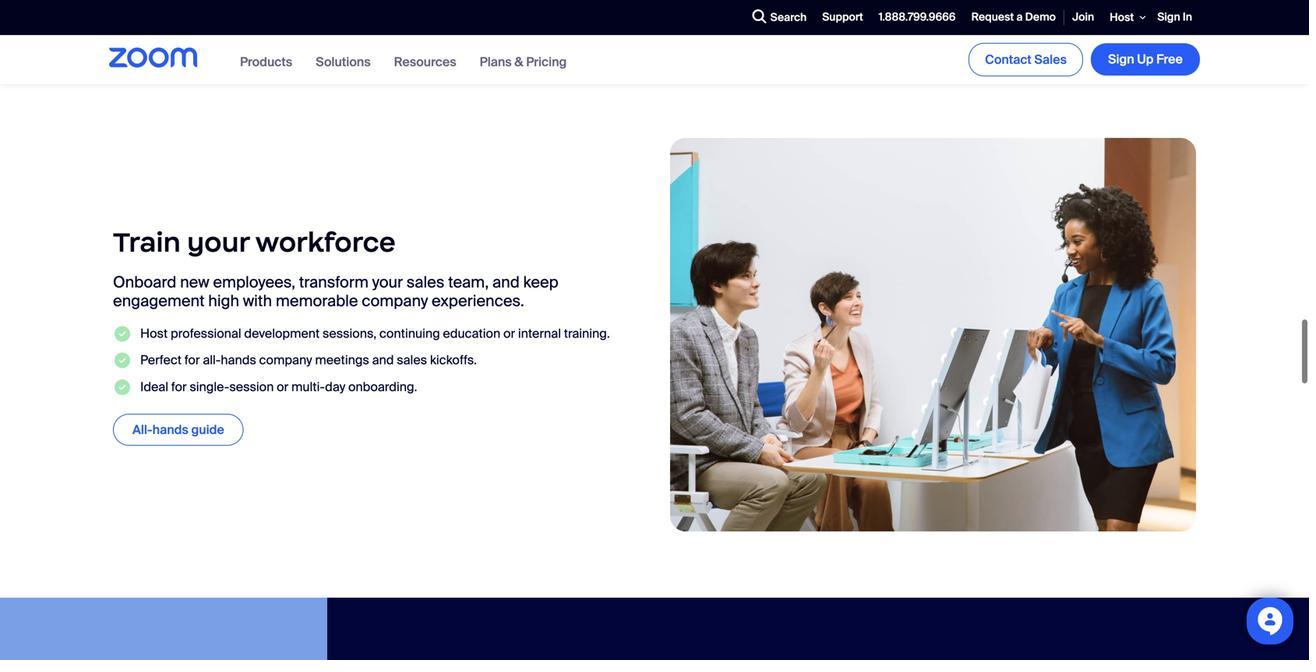 Task type: locate. For each thing, give the bounding box(es) containing it.
0 horizontal spatial or
[[277, 379, 289, 395]]

0 horizontal spatial hands
[[152, 422, 188, 438]]

train
[[113, 225, 181, 259]]

1 horizontal spatial host
[[1110, 10, 1134, 25]]

for right the ideal
[[171, 379, 187, 395]]

company up continuing
[[362, 291, 428, 311]]

0 horizontal spatial host
[[140, 325, 168, 342]]

1 horizontal spatial and
[[493, 272, 520, 292]]

1 vertical spatial sales
[[397, 352, 427, 368]]

sign
[[1158, 10, 1181, 24], [1108, 51, 1134, 68]]

1 vertical spatial sign
[[1108, 51, 1134, 68]]

0 vertical spatial sign
[[1158, 10, 1181, 24]]

host professional development sessions, continuing education or internal training.
[[140, 325, 610, 342]]

a
[[1017, 10, 1023, 24]]

development
[[244, 325, 320, 342]]

single-
[[190, 379, 229, 395]]

request a demo
[[972, 10, 1056, 24]]

solutions button
[[316, 54, 371, 70]]

ideal for single-session or multi-day onboarding.
[[140, 379, 417, 395]]

1 horizontal spatial company
[[362, 291, 428, 311]]

your
[[187, 225, 250, 259], [372, 272, 403, 292]]

0 vertical spatial hands
[[221, 352, 256, 368]]

sales
[[1035, 51, 1067, 68]]

1.888.799.9666
[[879, 10, 956, 24]]

your up host professional development sessions, continuing education or internal training.
[[372, 272, 403, 292]]

and up onboarding.
[[372, 352, 394, 368]]

pricing
[[526, 54, 567, 70]]

host
[[1110, 10, 1134, 25], [140, 325, 168, 342]]

1 vertical spatial hands
[[152, 422, 188, 438]]

1 horizontal spatial sign
[[1158, 10, 1181, 24]]

for
[[184, 352, 200, 368], [171, 379, 187, 395]]

hands inside all-hands guide link
[[152, 422, 188, 438]]

sign in
[[1158, 10, 1192, 24]]

or
[[503, 325, 515, 342], [277, 379, 289, 395]]

host for host
[[1110, 10, 1134, 25]]

or left internal
[[503, 325, 515, 342]]

sales down continuing
[[397, 352, 427, 368]]

onboard new employees, transform your sales team, and keep engagement high with memorable company experiences.
[[113, 272, 559, 311]]

contact
[[985, 51, 1032, 68]]

0 horizontal spatial and
[[372, 352, 394, 368]]

host up perfect
[[140, 325, 168, 342]]

sales
[[407, 272, 445, 292], [397, 352, 427, 368]]

request
[[972, 10, 1014, 24]]

demo
[[1025, 10, 1056, 24]]

internal
[[518, 325, 561, 342]]

company down development
[[259, 352, 312, 368]]

your up the 'new'
[[187, 225, 250, 259]]

and
[[493, 272, 520, 292], [372, 352, 394, 368]]

employees,
[[213, 272, 295, 292]]

or left multi-
[[277, 379, 289, 395]]

contact sales
[[985, 51, 1067, 68]]

sales left team,
[[407, 272, 445, 292]]

1 horizontal spatial your
[[372, 272, 403, 292]]

1 vertical spatial for
[[171, 379, 187, 395]]

sign in link
[[1150, 1, 1200, 34]]

request a demo link
[[964, 1, 1064, 34]]

all-hands guide link
[[113, 414, 244, 446]]

1 vertical spatial and
[[372, 352, 394, 368]]

hands up session
[[221, 352, 256, 368]]

free
[[1157, 51, 1183, 68]]

keep
[[523, 272, 559, 292]]

1.888.799.9666 link
[[871, 1, 964, 34]]

host button
[[1102, 0, 1150, 35]]

and left the keep
[[493, 272, 520, 292]]

sign left 'up'
[[1108, 51, 1134, 68]]

0 vertical spatial host
[[1110, 10, 1134, 25]]

0 vertical spatial for
[[184, 352, 200, 368]]

0 vertical spatial sales
[[407, 272, 445, 292]]

host inside host button
[[1110, 10, 1134, 25]]

company
[[362, 291, 428, 311], [259, 352, 312, 368]]

sign up free
[[1108, 51, 1183, 68]]

contact sales link
[[969, 43, 1083, 76]]

experiences.
[[432, 291, 524, 311]]

hands
[[221, 352, 256, 368], [152, 422, 188, 438]]

0 horizontal spatial company
[[259, 352, 312, 368]]

0 vertical spatial and
[[493, 272, 520, 292]]

sign inside sign up free link
[[1108, 51, 1134, 68]]

onboard
[[113, 272, 176, 292]]

join
[[1072, 10, 1094, 24]]

0 horizontal spatial your
[[187, 225, 250, 259]]

0 horizontal spatial sign
[[1108, 51, 1134, 68]]

1 vertical spatial host
[[140, 325, 168, 342]]

perfect for all-hands company meetings and sales kickoffs.
[[140, 352, 477, 368]]

continuing
[[379, 325, 440, 342]]

multi-
[[291, 379, 325, 395]]

for left all-
[[184, 352, 200, 368]]

1 vertical spatial your
[[372, 272, 403, 292]]

1 horizontal spatial or
[[503, 325, 515, 342]]

sign inside sign in "link"
[[1158, 10, 1181, 24]]

sign for sign in
[[1158, 10, 1181, 24]]

sign for sign up free
[[1108, 51, 1134, 68]]

education
[[443, 325, 501, 342]]

zoom logo image
[[109, 47, 197, 68]]

train your workforce
[[113, 225, 396, 259]]

guide
[[191, 422, 224, 438]]

with
[[243, 291, 272, 311]]

1 horizontal spatial hands
[[221, 352, 256, 368]]

search
[[770, 10, 807, 25]]

host for host professional development sessions, continuing education or internal training.
[[140, 325, 168, 342]]

resources
[[394, 54, 456, 70]]

transform
[[299, 272, 369, 292]]

sign left in
[[1158, 10, 1181, 24]]

host right join link
[[1110, 10, 1134, 25]]

0 vertical spatial company
[[362, 291, 428, 311]]

plans
[[480, 54, 512, 70]]

kickoffs.
[[430, 352, 477, 368]]

hands left guide
[[152, 422, 188, 438]]

meetings
[[315, 352, 369, 368]]



Task type: vqa. For each thing, say whether or not it's contained in the screenshot.
'Focus on making your content shine with centralized tools for collaborating with multiple event hosts. Stay on the same page in real time with colleagues, vendors, and partners with persistent chat.'
no



Task type: describe. For each thing, give the bounding box(es) containing it.
join link
[[1065, 1, 1102, 34]]

professional
[[171, 325, 241, 342]]

search image
[[753, 9, 767, 23]]

all-
[[132, 422, 152, 438]]

support link
[[815, 1, 871, 34]]

workforce
[[255, 225, 396, 259]]

training.
[[564, 325, 610, 342]]

sessions,
[[323, 325, 377, 342]]

train your workforce image
[[670, 138, 1196, 532]]

plans & pricing link
[[480, 54, 567, 70]]

0 vertical spatial or
[[503, 325, 515, 342]]

solutions
[[316, 54, 371, 70]]

team,
[[448, 272, 489, 292]]

1 vertical spatial company
[[259, 352, 312, 368]]

products button
[[240, 54, 292, 70]]

sign up free link
[[1091, 43, 1200, 76]]

resources button
[[394, 54, 456, 70]]

search image
[[753, 9, 767, 23]]

plans & pricing
[[480, 54, 567, 70]]

0 vertical spatial your
[[187, 225, 250, 259]]

products
[[240, 54, 292, 70]]

and inside the onboard new employees, transform your sales team, and keep engagement high with memorable company experiences.
[[493, 272, 520, 292]]

session
[[229, 379, 274, 395]]

all-
[[203, 352, 221, 368]]

new
[[180, 272, 209, 292]]

1 vertical spatial or
[[277, 379, 289, 395]]

ideal
[[140, 379, 168, 395]]

onboarding.
[[348, 379, 417, 395]]

support
[[822, 10, 863, 24]]

memorable
[[276, 291, 358, 311]]

your inside the onboard new employees, transform your sales team, and keep engagement high with memorable company experiences.
[[372, 272, 403, 292]]

sales inside the onboard new employees, transform your sales team, and keep engagement high with memorable company experiences.
[[407, 272, 445, 292]]

day
[[325, 379, 345, 395]]

up
[[1137, 51, 1154, 68]]

for for all-
[[184, 352, 200, 368]]

perfect
[[140, 352, 182, 368]]

all-hands guide
[[132, 422, 224, 438]]

engagement
[[113, 291, 205, 311]]

&
[[515, 54, 523, 70]]

high
[[208, 291, 239, 311]]

in
[[1183, 10, 1192, 24]]

company inside the onboard new employees, transform your sales team, and keep engagement high with memorable company experiences.
[[362, 291, 428, 311]]

for for single-
[[171, 379, 187, 395]]



